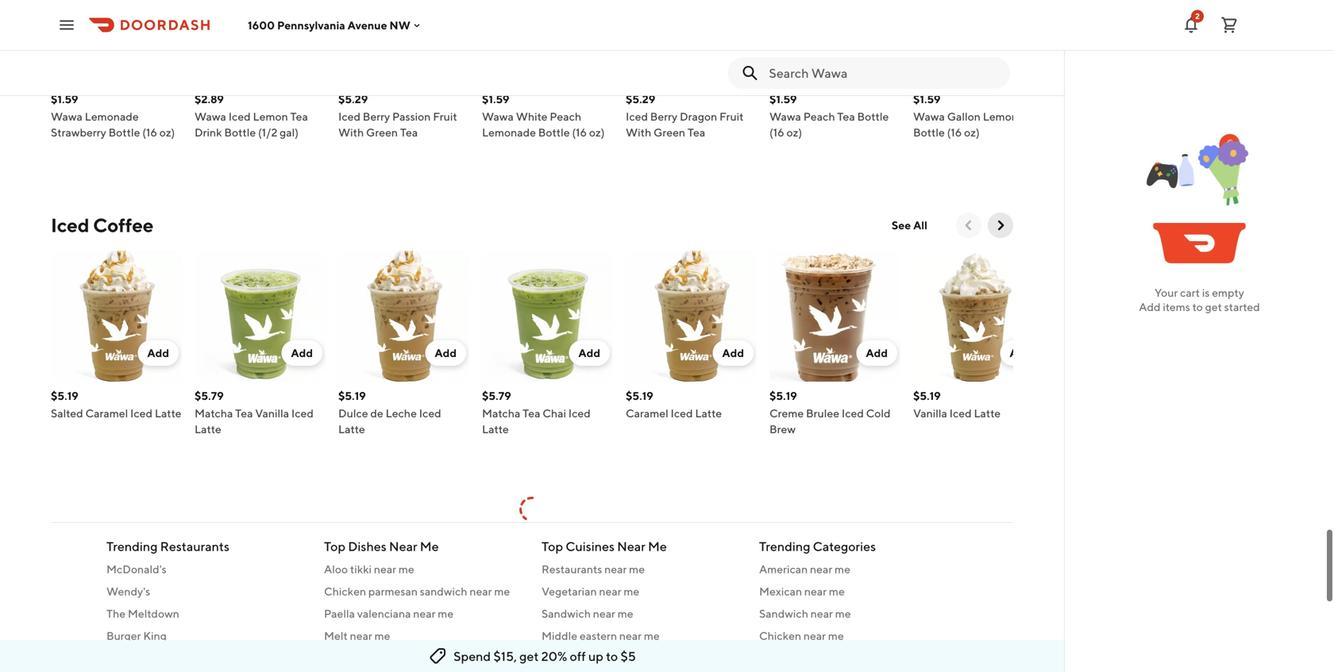 Task type: locate. For each thing, give the bounding box(es) containing it.
dishes
[[348, 539, 386, 554]]

0 horizontal spatial fruit
[[433, 110, 457, 123]]

$15,
[[493, 649, 517, 664]]

1 horizontal spatial peach
[[803, 110, 835, 123]]

2 vanilla from the left
[[913, 407, 947, 420]]

peach right "white"
[[550, 110, 581, 123]]

tea inside $5.79 matcha tea vanilla iced latte
[[235, 407, 253, 420]]

0 horizontal spatial restaurants
[[160, 539, 229, 554]]

iced inside $5.29 iced berry dragon fruit with green tea
[[626, 110, 648, 123]]

latte inside $5.19 salted caramel iced latte
[[155, 407, 181, 420]]

0 horizontal spatial caramel
[[85, 407, 128, 420]]

chicken inside chicken parmesan sandwich near me link
[[324, 585, 366, 598]]

2 caramel from the left
[[626, 407, 668, 420]]

mcdonald's
[[106, 563, 167, 576]]

sandwich near me
[[542, 607, 633, 621], [759, 607, 851, 621]]

middle eastern near me
[[542, 630, 660, 643]]

fruit for iced berry passion fruit with green tea
[[433, 110, 457, 123]]

dragon
[[680, 110, 717, 123]]

avenue
[[348, 18, 387, 32]]

cart
[[1180, 286, 1200, 299]]

latte inside $5.79 matcha tea chai iced latte
[[482, 423, 509, 436]]

pennsylvania
[[277, 18, 345, 32]]

0 horizontal spatial $5.29
[[338, 93, 368, 106]]

creme
[[769, 407, 804, 420]]

trending restaurants
[[106, 539, 229, 554]]

5 $5.19 from the left
[[913, 389, 941, 403]]

0 horizontal spatial sandwich
[[542, 607, 591, 621]]

oz) inside "$1.59 wawa gallon lemonade bottle (16 oz)"
[[964, 126, 980, 139]]

$5
[[620, 649, 636, 664]]

me
[[399, 563, 414, 576], [629, 563, 645, 576], [835, 563, 850, 576], [494, 585, 510, 598], [624, 585, 639, 598], [829, 585, 845, 598], [438, 607, 454, 621], [618, 607, 633, 621], [835, 607, 851, 621], [375, 630, 390, 643], [644, 630, 660, 643], [828, 630, 844, 643], [428, 652, 444, 665], [621, 652, 637, 665]]

top up "aloo"
[[324, 539, 345, 554]]

1 top from the left
[[324, 539, 345, 554]]

to
[[1192, 301, 1203, 314], [606, 649, 618, 664]]

1 sandwich from the left
[[542, 607, 591, 621]]

$1.59 for $1.59 wawa lemonade strawberry bottle (16 oz)
[[51, 93, 78, 106]]

4 (16 from the left
[[947, 126, 962, 139]]

1 vanilla from the left
[[255, 407, 289, 420]]

3 $5.19 from the left
[[626, 389, 653, 403]]

gal)
[[280, 126, 299, 139]]

latte inside $5.19 vanilla iced latte
[[974, 407, 1001, 420]]

lemon
[[253, 110, 288, 123]]

(16 inside $1.59 wawa peach tea bottle (16 oz)
[[769, 126, 784, 139]]

0 horizontal spatial trending
[[106, 539, 158, 554]]

sandwich near me link down vegetarian near me link
[[542, 606, 740, 622]]

1 me from the left
[[420, 539, 439, 554]]

0 horizontal spatial $5.79
[[195, 389, 224, 403]]

$5.19 inside $5.19 creme brulee iced cold brew
[[769, 389, 797, 403]]

1 horizontal spatial trending
[[759, 539, 810, 554]]

1 caramel from the left
[[85, 407, 128, 420]]

0 horizontal spatial near
[[389, 539, 417, 554]]

green inside $5.29 iced berry passion fruit with green tea
[[366, 126, 398, 139]]

lemonade down "white"
[[482, 126, 536, 139]]

fruit inside $5.29 iced berry passion fruit with green tea
[[433, 110, 457, 123]]

$5.29 for $5.29 iced berry dragon fruit with green tea
[[626, 93, 655, 106]]

$5.19 inside $5.19 salted caramel iced latte
[[51, 389, 78, 403]]

top left cuisines
[[542, 539, 563, 554]]

with inside $5.29 iced berry dragon fruit with green tea
[[626, 126, 651, 139]]

lemonade inside $1.59 wawa white peach lemonade bottle (16 oz)
[[482, 126, 536, 139]]

$5.29 down avenue
[[338, 93, 368, 106]]

0 vertical spatial chicken
[[324, 585, 366, 598]]

1 horizontal spatial green
[[654, 126, 685, 139]]

tea inside $2.89 wawa iced lemon tea drink bottle (1/2 gal)
[[290, 110, 308, 123]]

2 green from the left
[[654, 126, 685, 139]]

berry inside $5.29 iced berry passion fruit with green tea
[[363, 110, 390, 123]]

$1.59 inside "$1.59 wawa gallon lemonade bottle (16 oz)"
[[913, 93, 941, 106]]

salted
[[51, 407, 83, 420]]

$5.19 inside $5.19 vanilla iced latte
[[913, 389, 941, 403]]

lemonade right gallon
[[983, 110, 1037, 123]]

matcha tea vanilla iced latte image
[[195, 251, 326, 382]]

$5.19 inside $5.19 dulce de leche iced latte
[[338, 389, 366, 403]]

berry inside $5.29 iced berry dragon fruit with green tea
[[650, 110, 677, 123]]

add
[[435, 50, 457, 63], [722, 50, 744, 63], [1010, 62, 1032, 75], [1139, 301, 1161, 314], [147, 347, 169, 360], [291, 347, 313, 360], [435, 347, 457, 360], [578, 347, 600, 360], [722, 347, 744, 360], [866, 347, 888, 360], [1010, 347, 1032, 360]]

2 $1.59 from the left
[[482, 93, 509, 106]]

oz) inside $1.59 wawa peach tea bottle (16 oz)
[[787, 126, 802, 139]]

1 horizontal spatial berry
[[650, 110, 677, 123]]

previous button of carousel image
[[961, 218, 977, 233]]

$1.59
[[51, 93, 78, 106], [482, 93, 509, 106], [769, 93, 797, 106], [913, 93, 941, 106]]

1 horizontal spatial $5.29
[[626, 93, 655, 106]]

iced inside $5.19 creme brulee iced cold brew
[[842, 407, 864, 420]]

dulce de leche iced latte image
[[338, 251, 469, 382]]

2 sandwich near me link from the left
[[759, 606, 958, 622]]

the
[[106, 607, 126, 621]]

sandwich near me link
[[542, 606, 740, 622], [759, 606, 958, 622]]

leche
[[386, 407, 417, 420]]

get right $15,
[[519, 649, 539, 664]]

wawa inside $1.59 wawa lemonade strawberry bottle (16 oz)
[[51, 110, 83, 123]]

wawa inside $1.59 wawa peach tea bottle (16 oz)
[[769, 110, 801, 123]]

peach inside $1.59 wawa peach tea bottle (16 oz)
[[803, 110, 835, 123]]

sandwich down "mexican" in the right bottom of the page
[[759, 607, 808, 621]]

$5.29 inside $5.29 iced berry dragon fruit with green tea
[[626, 93, 655, 106]]

near for dishes
[[389, 539, 417, 554]]

2 fruit from the left
[[719, 110, 744, 123]]

5 wawa from the left
[[913, 110, 945, 123]]

open menu image
[[57, 15, 76, 35]]

to for up
[[606, 649, 618, 664]]

1 horizontal spatial chicken
[[759, 630, 801, 643]]

2 me from the left
[[648, 539, 667, 554]]

0 horizontal spatial lemonade
[[85, 110, 139, 123]]

me up aloo tikki near me link
[[420, 539, 439, 554]]

1 horizontal spatial sandwich near me link
[[759, 606, 958, 622]]

peach down wawa peach tea bottle (16 oz) image
[[803, 110, 835, 123]]

2 oz) from the left
[[589, 126, 605, 139]]

see
[[892, 219, 911, 232]]

1 vertical spatial get
[[519, 649, 539, 664]]

0 horizontal spatial peach
[[550, 110, 581, 123]]

1 horizontal spatial restaurants
[[542, 563, 602, 576]]

fruit inside $5.29 iced berry dragon fruit with green tea
[[719, 110, 744, 123]]

1 horizontal spatial get
[[1205, 301, 1222, 314]]

1 horizontal spatial lemonade
[[482, 126, 536, 139]]

paella valenciana near me link
[[324, 606, 523, 622]]

vegetarian near me
[[542, 585, 639, 598]]

$2.89
[[195, 93, 224, 106]]

trending
[[106, 539, 158, 554], [759, 539, 810, 554]]

wawa inside $1.59 wawa white peach lemonade bottle (16 oz)
[[482, 110, 514, 123]]

$1.59 inside $1.59 wawa lemonade strawberry bottle (16 oz)
[[51, 93, 78, 106]]

$5.79
[[195, 389, 224, 403], [482, 389, 511, 403]]

trending for trending restaurants
[[106, 539, 158, 554]]

0 vertical spatial to
[[1192, 301, 1203, 314]]

2 berry from the left
[[650, 110, 677, 123]]

0 horizontal spatial berry
[[363, 110, 390, 123]]

chicken down "mexican" in the right bottom of the page
[[759, 630, 801, 643]]

$1.59 inside $1.59 wawa peach tea bottle (16 oz)
[[769, 93, 797, 106]]

1 near from the left
[[389, 539, 417, 554]]

$1.59 up strawberry
[[51, 93, 78, 106]]

(16 inside $1.59 wawa white peach lemonade bottle (16 oz)
[[572, 126, 587, 139]]

0 horizontal spatial matcha
[[195, 407, 233, 420]]

(16 inside $1.59 wawa lemonade strawberry bottle (16 oz)
[[142, 126, 157, 139]]

1 horizontal spatial me
[[648, 539, 667, 554]]

add for $1.59 wawa gallon lemonade bottle (16 oz)
[[1010, 62, 1032, 75]]

tea inside $1.59 wawa peach tea bottle (16 oz)
[[837, 110, 855, 123]]

1 horizontal spatial near
[[617, 539, 645, 554]]

1600 pennsylvania avenue nw
[[248, 18, 410, 32]]

$5.29 iced berry passion fruit with green tea
[[338, 93, 457, 139]]

4 $5.19 from the left
[[769, 389, 797, 403]]

$1.59 down wawa peach tea bottle (16 oz) image
[[769, 93, 797, 106]]

2 sandwich from the left
[[759, 607, 808, 621]]

1 fruit from the left
[[433, 110, 457, 123]]

dulce
[[338, 407, 368, 420]]

0 horizontal spatial get
[[519, 649, 539, 664]]

1 horizontal spatial fruit
[[719, 110, 744, 123]]

$5.19 inside $5.19 caramel iced latte
[[626, 389, 653, 403]]

bottle inside $1.59 wawa peach tea bottle (16 oz)
[[857, 110, 889, 123]]

2 matcha from the left
[[482, 407, 520, 420]]

caramel inside $5.19 salted caramel iced latte
[[85, 407, 128, 420]]

$5.19 creme brulee iced cold brew
[[769, 389, 891, 436]]

matcha tea chai iced latte image
[[482, 251, 613, 382]]

wawa lemonade strawberry bottle (16 oz) image
[[51, 0, 182, 85]]

iced berry passion fruit with green tea image
[[338, 0, 469, 85]]

1 trending from the left
[[106, 539, 158, 554]]

berry for passion
[[363, 110, 390, 123]]

$5.29 down iced berry dragon fruit with green tea image
[[626, 93, 655, 106]]

iced inside $5.19 salted caramel iced latte
[[130, 407, 152, 420]]

burger king
[[106, 630, 167, 643]]

near for cuisines
[[617, 539, 645, 554]]

2 peach from the left
[[803, 110, 835, 123]]

lemonade inside "$1.59 wawa gallon lemonade bottle (16 oz)"
[[983, 110, 1037, 123]]

$1.59 wawa peach tea bottle (16 oz)
[[769, 93, 889, 139]]

sandwich
[[420, 585, 467, 598]]

3 (16 from the left
[[769, 126, 784, 139]]

matcha inside $5.79 matcha tea chai iced latte
[[482, 407, 520, 420]]

strawberry
[[51, 126, 106, 139]]

me up restaurants near me link
[[648, 539, 667, 554]]

wawa for wawa gallon lemonade bottle (16 oz)
[[913, 110, 945, 123]]

items
[[1163, 301, 1190, 314]]

3 wawa from the left
[[482, 110, 514, 123]]

1 horizontal spatial caramel
[[626, 407, 668, 420]]

matcha
[[195, 407, 233, 420], [482, 407, 520, 420]]

chicken near me link
[[759, 629, 958, 644]]

restaurants up mcdonald's link
[[160, 539, 229, 554]]

tea
[[290, 110, 308, 123], [837, 110, 855, 123], [400, 126, 418, 139], [688, 126, 705, 139], [235, 407, 253, 420], [523, 407, 540, 420]]

add for $5.79 matcha tea vanilla iced latte
[[291, 347, 313, 360]]

add for $5.19 creme brulee iced cold brew
[[866, 347, 888, 360]]

0 horizontal spatial sandwich near me
[[542, 607, 633, 621]]

your
[[1155, 286, 1178, 299]]

chicken up 'paella'
[[324, 585, 366, 598]]

sandwich down vegetarian
[[542, 607, 591, 621]]

2 (16 from the left
[[572, 126, 587, 139]]

1 $1.59 from the left
[[51, 93, 78, 106]]

me for top dishes near me
[[420, 539, 439, 554]]

$5.29 inside $5.29 iced berry passion fruit with green tea
[[338, 93, 368, 106]]

near inside chicken near me link
[[803, 630, 826, 643]]

1 horizontal spatial to
[[1192, 301, 1203, 314]]

wawa for wawa white peach lemonade bottle (16 oz)
[[482, 110, 514, 123]]

chicken near me
[[759, 630, 844, 643]]

4 $1.59 from the left
[[913, 93, 941, 106]]

the meltdown
[[106, 607, 179, 621]]

see all
[[892, 219, 927, 232]]

2 $5.19 from the left
[[338, 389, 366, 403]]

1 horizontal spatial top
[[542, 539, 563, 554]]

Search Wawa search field
[[769, 64, 997, 82]]

0 horizontal spatial me
[[420, 539, 439, 554]]

wendy's link
[[106, 584, 305, 600]]

1 with from the left
[[338, 126, 364, 139]]

3 oz) from the left
[[787, 126, 802, 139]]

chicken parmesan sandwich near me
[[324, 585, 510, 598]]

berry left passion
[[363, 110, 390, 123]]

1600 pennsylvania avenue nw button
[[248, 18, 423, 32]]

2 with from the left
[[626, 126, 651, 139]]

near up restaurants near me link
[[617, 539, 645, 554]]

1 horizontal spatial sandwich
[[759, 607, 808, 621]]

1 matcha from the left
[[195, 407, 233, 420]]

fruit right dragon
[[719, 110, 744, 123]]

chicken
[[324, 585, 366, 598], [759, 630, 801, 643]]

near inside the "caribbean near me" link
[[597, 652, 619, 665]]

$1.59 down wawa white peach lemonade bottle (16 oz) image
[[482, 93, 509, 106]]

top dishes near me
[[324, 539, 439, 554]]

parmesan
[[368, 585, 418, 598]]

breakfast tacos near me link
[[324, 651, 523, 667]]

add for $5.19 dulce de leche iced latte
[[435, 347, 457, 360]]

1600
[[248, 18, 275, 32]]

4 oz) from the left
[[964, 126, 980, 139]]

0 horizontal spatial chicken
[[324, 585, 366, 598]]

0 horizontal spatial with
[[338, 126, 364, 139]]

1 $5.29 from the left
[[338, 93, 368, 106]]

drink
[[195, 126, 222, 139]]

caramel inside $5.19 caramel iced latte
[[626, 407, 668, 420]]

oz) inside $1.59 wawa lemonade strawberry bottle (16 oz)
[[159, 126, 175, 139]]

1 oz) from the left
[[159, 126, 175, 139]]

near up aloo tikki near me link
[[389, 539, 417, 554]]

add button
[[425, 44, 466, 69], [425, 44, 466, 69], [713, 44, 754, 69], [713, 44, 754, 69], [1000, 56, 1041, 82], [1000, 56, 1041, 82], [138, 341, 179, 366], [138, 341, 179, 366], [281, 341, 322, 366], [281, 341, 322, 366], [425, 341, 466, 366], [425, 341, 466, 366], [569, 341, 610, 366], [569, 341, 610, 366], [713, 341, 754, 366], [713, 341, 754, 366], [856, 341, 897, 366], [856, 341, 897, 366], [1000, 341, 1041, 366], [1000, 341, 1041, 366]]

2 top from the left
[[542, 539, 563, 554]]

top for top cuisines near me
[[542, 539, 563, 554]]

1 (16 from the left
[[142, 126, 157, 139]]

wawa iced lemon tea drink bottle (1/2 gal) image
[[195, 0, 326, 85]]

wawa white peach lemonade bottle (16 oz) image
[[482, 0, 613, 85]]

$5.79 for $5.79 matcha tea vanilla iced latte
[[195, 389, 224, 403]]

berry left dragon
[[650, 110, 677, 123]]

off
[[570, 649, 586, 664]]

eastern
[[580, 630, 617, 643]]

creme brulee iced cold brew image
[[769, 251, 900, 382]]

trending up mcdonald's
[[106, 539, 158, 554]]

tea inside $5.29 iced berry dragon fruit with green tea
[[688, 126, 705, 139]]

sandwich near me link down mexican near me link
[[759, 606, 958, 622]]

to right "up"
[[606, 649, 618, 664]]

1 berry from the left
[[363, 110, 390, 123]]

0 horizontal spatial to
[[606, 649, 618, 664]]

add for $5.19 salted caramel iced latte
[[147, 347, 169, 360]]

2 sandwich near me from the left
[[759, 607, 851, 621]]

caramel
[[85, 407, 128, 420], [626, 407, 668, 420]]

1 vertical spatial chicken
[[759, 630, 801, 643]]

bottle inside "$1.59 wawa gallon lemonade bottle (16 oz)"
[[913, 126, 945, 139]]

1 $5.79 from the left
[[195, 389, 224, 403]]

near inside vegetarian near me link
[[599, 585, 621, 598]]

2 trending from the left
[[759, 539, 810, 554]]

$5.79 matcha tea vanilla iced latte
[[195, 389, 314, 436]]

sandwich near me down vegetarian near me on the left of page
[[542, 607, 633, 621]]

aloo
[[324, 563, 348, 576]]

breakfast
[[324, 652, 372, 665]]

1 sandwich near me from the left
[[542, 607, 633, 621]]

american near me
[[759, 563, 850, 576]]

0 horizontal spatial top
[[324, 539, 345, 554]]

green
[[366, 126, 398, 139], [654, 126, 685, 139]]

chicken parmesan sandwich near me link
[[324, 584, 523, 600]]

1 horizontal spatial $5.79
[[482, 389, 511, 403]]

2 wawa from the left
[[195, 110, 226, 123]]

$1.59 down search wawa search field
[[913, 93, 941, 106]]

near inside american near me link
[[810, 563, 832, 576]]

2 $5.29 from the left
[[626, 93, 655, 106]]

wawa inside "$1.59 wawa gallon lemonade bottle (16 oz)"
[[913, 110, 945, 123]]

get down is
[[1205, 301, 1222, 314]]

chicken inside chicken near me link
[[759, 630, 801, 643]]

caribbean
[[542, 652, 595, 665]]

1 peach from the left
[[550, 110, 581, 123]]

latte
[[155, 407, 181, 420], [695, 407, 722, 420], [974, 407, 1001, 420], [195, 423, 221, 436], [338, 423, 365, 436], [482, 423, 509, 436]]

lemonade
[[85, 110, 139, 123], [983, 110, 1037, 123], [482, 126, 536, 139]]

add for $5.29 iced berry passion fruit with green tea
[[435, 50, 457, 63]]

$5.79 inside $5.79 matcha tea chai iced latte
[[482, 389, 511, 403]]

(16 inside "$1.59 wawa gallon lemonade bottle (16 oz)"
[[947, 126, 962, 139]]

near inside the breakfast tacos near me link
[[404, 652, 426, 665]]

oz) for wawa lemonade strawberry bottle (16 oz)
[[159, 126, 175, 139]]

1 horizontal spatial sandwich near me
[[759, 607, 851, 621]]

3 $1.59 from the left
[[769, 93, 797, 106]]

matcha inside $5.79 matcha tea vanilla iced latte
[[195, 407, 233, 420]]

4 wawa from the left
[[769, 110, 801, 123]]

bottle inside $1.59 wawa lemonade strawberry bottle (16 oz)
[[108, 126, 140, 139]]

wawa inside $2.89 wawa iced lemon tea drink bottle (1/2 gal)
[[195, 110, 226, 123]]

2 horizontal spatial lemonade
[[983, 110, 1037, 123]]

1 horizontal spatial vanilla
[[913, 407, 947, 420]]

oz)
[[159, 126, 175, 139], [589, 126, 605, 139], [787, 126, 802, 139], [964, 126, 980, 139]]

green down passion
[[366, 126, 398, 139]]

with
[[338, 126, 364, 139], [626, 126, 651, 139]]

trending up american
[[759, 539, 810, 554]]

me
[[420, 539, 439, 554], [648, 539, 667, 554]]

$5.19 vanilla iced latte
[[913, 389, 1001, 420]]

lemonade up strawberry
[[85, 110, 139, 123]]

1 vertical spatial restaurants
[[542, 563, 602, 576]]

0 vertical spatial get
[[1205, 301, 1222, 314]]

wawa peach tea bottle (16 oz) image
[[769, 0, 900, 85]]

sandwich near me link for trending categories
[[759, 606, 958, 622]]

with inside $5.29 iced berry passion fruit with green tea
[[338, 126, 364, 139]]

fruit for iced berry dragon fruit with green tea
[[719, 110, 744, 123]]

oz) for wawa gallon lemonade bottle (16 oz)
[[964, 126, 980, 139]]

0 horizontal spatial sandwich near me link
[[542, 606, 740, 622]]

vanilla inside $5.79 matcha tea vanilla iced latte
[[255, 407, 289, 420]]

caramel iced latte image
[[626, 251, 757, 382]]

fruit right passion
[[433, 110, 457, 123]]

1 $5.19 from the left
[[51, 389, 78, 403]]

is
[[1202, 286, 1210, 299]]

to inside your cart is empty add items to get started
[[1192, 301, 1203, 314]]

1 sandwich near me link from the left
[[542, 606, 740, 622]]

$5.79 inside $5.79 matcha tea vanilla iced latte
[[195, 389, 224, 403]]

burger
[[106, 630, 141, 643]]

me for top cuisines near me
[[648, 539, 667, 554]]

add for $5.19 vanilla iced latte
[[1010, 347, 1032, 360]]

near
[[389, 539, 417, 554], [617, 539, 645, 554]]

restaurants up vegetarian
[[542, 563, 602, 576]]

to down cart
[[1192, 301, 1203, 314]]

1 wawa from the left
[[51, 110, 83, 123]]

bottle for wawa peach tea bottle (16 oz)
[[857, 110, 889, 123]]

2 near from the left
[[617, 539, 645, 554]]

add for $5.29 iced berry dragon fruit with green tea
[[722, 50, 744, 63]]

green down dragon
[[654, 126, 685, 139]]

$5.19 for $5.19 salted caramel iced latte
[[51, 389, 78, 403]]

salted caramel iced latte image
[[51, 251, 182, 382]]

1 horizontal spatial with
[[626, 126, 651, 139]]

trending for trending categories
[[759, 539, 810, 554]]

sandwich near me down mexican near me
[[759, 607, 851, 621]]

$1.59 for $1.59 wawa white peach lemonade bottle (16 oz)
[[482, 93, 509, 106]]

0 horizontal spatial green
[[366, 126, 398, 139]]

started
[[1224, 301, 1260, 314]]

$1.59 inside $1.59 wawa white peach lemonade bottle (16 oz)
[[482, 93, 509, 106]]

coffee
[[93, 214, 153, 237]]

2 $5.79 from the left
[[482, 389, 511, 403]]

0 horizontal spatial vanilla
[[255, 407, 289, 420]]

to for items
[[1192, 301, 1203, 314]]

top
[[324, 539, 345, 554], [542, 539, 563, 554]]

green inside $5.29 iced berry dragon fruit with green tea
[[654, 126, 685, 139]]

1 green from the left
[[366, 126, 398, 139]]

bottle
[[857, 110, 889, 123], [108, 126, 140, 139], [224, 126, 256, 139], [538, 126, 570, 139], [913, 126, 945, 139]]

1 vertical spatial to
[[606, 649, 618, 664]]

1 horizontal spatial matcha
[[482, 407, 520, 420]]

matcha for matcha tea chai iced latte
[[482, 407, 520, 420]]

tikki
[[350, 563, 372, 576]]



Task type: describe. For each thing, give the bounding box(es) containing it.
near inside melt near me link
[[350, 630, 372, 643]]

next button of carousel image
[[993, 218, 1008, 233]]

20%
[[541, 649, 567, 664]]

chicken for chicken near me
[[759, 630, 801, 643]]

(16 for wawa peach tea bottle (16 oz)
[[769, 126, 784, 139]]

categories
[[813, 539, 876, 554]]

passion
[[392, 110, 431, 123]]

caribbean near me
[[542, 652, 637, 665]]

your cart is empty add items to get started
[[1139, 286, 1260, 314]]

american
[[759, 563, 808, 576]]

gallon
[[947, 110, 981, 123]]

notification bell image
[[1182, 15, 1201, 35]]

$1.59 for $1.59 wawa gallon lemonade bottle (16 oz)
[[913, 93, 941, 106]]

$2.89 wawa iced lemon tea drink bottle (1/2 gal)
[[195, 93, 308, 139]]

melt near me
[[324, 630, 390, 643]]

iced berry dragon fruit with green tea image
[[626, 0, 757, 85]]

brew
[[769, 423, 796, 436]]

up
[[588, 649, 603, 664]]

de
[[370, 407, 383, 420]]

vanilla inside $5.19 vanilla iced latte
[[913, 407, 947, 420]]

american near me link
[[759, 562, 958, 578]]

add inside your cart is empty add items to get started
[[1139, 301, 1161, 314]]

tea inside $5.79 matcha tea chai iced latte
[[523, 407, 540, 420]]

get inside your cart is empty add items to get started
[[1205, 301, 1222, 314]]

iced inside $5.19 dulce de leche iced latte
[[419, 407, 441, 420]]

with for iced berry passion fruit with green tea
[[338, 126, 364, 139]]

latte inside $5.19 caramel iced latte
[[695, 407, 722, 420]]

iced inside $2.89 wawa iced lemon tea drink bottle (1/2 gal)
[[228, 110, 251, 123]]

near inside chicken parmesan sandwich near me link
[[470, 585, 492, 598]]

add for $5.79 matcha tea chai iced latte
[[578, 347, 600, 360]]

top for top dishes near me
[[324, 539, 345, 554]]

wawa for wawa peach tea bottle (16 oz)
[[769, 110, 801, 123]]

$5.79 matcha tea chai iced latte
[[482, 389, 591, 436]]

chicken for chicken parmesan sandwich near me
[[324, 585, 366, 598]]

near inside restaurants near me link
[[604, 563, 627, 576]]

middle eastern near me link
[[542, 629, 740, 644]]

near inside middle eastern near me link
[[619, 630, 642, 643]]

near inside paella valenciana near me link
[[413, 607, 436, 621]]

spend $15, get 20% off up to $5
[[454, 649, 636, 664]]

latte inside $5.79 matcha tea vanilla iced latte
[[195, 423, 221, 436]]

aloo tikki near me
[[324, 563, 414, 576]]

iced inside $5.79 matcha tea vanilla iced latte
[[291, 407, 314, 420]]

sandwich for top
[[542, 607, 591, 621]]

brulee
[[806, 407, 839, 420]]

add for $5.19 caramel iced latte
[[722, 347, 744, 360]]

the meltdown link
[[106, 606, 305, 622]]

tea inside $5.29 iced berry passion fruit with green tea
[[400, 126, 418, 139]]

bottle inside $2.89 wawa iced lemon tea drink bottle (1/2 gal)
[[224, 126, 256, 139]]

middle
[[542, 630, 577, 643]]

white
[[516, 110, 547, 123]]

cold
[[866, 407, 891, 420]]

mexican
[[759, 585, 802, 598]]

(16 for wawa lemonade strawberry bottle (16 oz)
[[142, 126, 157, 139]]

bottle for wawa gallon lemonade bottle (16 oz)
[[913, 126, 945, 139]]

$1.59 wawa gallon lemonade bottle (16 oz)
[[913, 93, 1037, 139]]

caribbean near me link
[[542, 651, 740, 667]]

paella
[[324, 607, 355, 621]]

$5.29 for $5.29 iced berry passion fruit with green tea
[[338, 93, 368, 106]]

iced inside $5.79 matcha tea chai iced latte
[[568, 407, 591, 420]]

king
[[143, 630, 167, 643]]

$5.29 iced berry dragon fruit with green tea
[[626, 93, 744, 139]]

iced inside $5.29 iced berry passion fruit with green tea
[[338, 110, 361, 123]]

nw
[[389, 18, 410, 32]]

mexican near me
[[759, 585, 845, 598]]

0 vertical spatial restaurants
[[160, 539, 229, 554]]

meltdown
[[128, 607, 179, 621]]

iced inside $5.19 caramel iced latte
[[671, 407, 693, 420]]

$5.19 caramel iced latte
[[626, 389, 722, 420]]

green for passion
[[366, 126, 398, 139]]

bottle for wawa lemonade strawberry bottle (16 oz)
[[108, 126, 140, 139]]

0 items, open order cart image
[[1220, 15, 1239, 35]]

cuisines
[[566, 539, 615, 554]]

oz) for wawa peach tea bottle (16 oz)
[[787, 126, 802, 139]]

$5.19 for $5.19 dulce de leche iced latte
[[338, 389, 366, 403]]

wendy's
[[106, 585, 150, 598]]

$5.19 for $5.19 caramel iced latte
[[626, 389, 653, 403]]

$5.19 for $5.19 creme brulee iced cold brew
[[769, 389, 797, 403]]

see all link
[[882, 213, 937, 238]]

(16 for wawa gallon lemonade bottle (16 oz)
[[947, 126, 962, 139]]

near inside aloo tikki near me link
[[374, 563, 396, 576]]

paella valenciana near me
[[324, 607, 454, 621]]

(1/2
[[258, 126, 277, 139]]

melt
[[324, 630, 348, 643]]

wawa for wawa lemonade strawberry bottle (16 oz)
[[51, 110, 83, 123]]

vegetarian near me link
[[542, 584, 740, 600]]

wawa gallon lemonade bottle (16 oz) image
[[913, 0, 1044, 85]]

$1.59 for $1.59 wawa peach tea bottle (16 oz)
[[769, 93, 797, 106]]

sandwich for trending
[[759, 607, 808, 621]]

trending categories
[[759, 539, 876, 554]]

chai
[[543, 407, 566, 420]]

burger king link
[[106, 629, 305, 644]]

breakfast tacos near me
[[324, 652, 444, 665]]

empty
[[1212, 286, 1244, 299]]

$5.79 for $5.79 matcha tea chai iced latte
[[482, 389, 511, 403]]

bottle inside $1.59 wawa white peach lemonade bottle (16 oz)
[[538, 126, 570, 139]]

iced inside $5.19 vanilla iced latte
[[949, 407, 972, 420]]

mcdonald's link
[[106, 562, 305, 578]]

melt near me link
[[324, 629, 523, 644]]

$5.19 for $5.19 vanilla iced latte
[[913, 389, 941, 403]]

with for iced berry dragon fruit with green tea
[[626, 126, 651, 139]]

vanilla iced latte image
[[913, 251, 1044, 382]]

sandwich near me for categories
[[759, 607, 851, 621]]

berry for dragon
[[650, 110, 677, 123]]

peach inside $1.59 wawa white peach lemonade bottle (16 oz)
[[550, 110, 581, 123]]

wawa for wawa iced lemon tea drink bottle (1/2 gal)
[[195, 110, 226, 123]]

all
[[913, 219, 927, 232]]

top cuisines near me
[[542, 539, 667, 554]]

2
[[1195, 12, 1200, 21]]

oz) inside $1.59 wawa white peach lemonade bottle (16 oz)
[[589, 126, 605, 139]]

near inside mexican near me link
[[804, 585, 827, 598]]

$5.19 salted caramel iced latte
[[51, 389, 181, 420]]

$1.59 wawa white peach lemonade bottle (16 oz)
[[482, 93, 605, 139]]

spend
[[454, 649, 491, 664]]

iced coffee link
[[51, 213, 153, 238]]

restaurants near me link
[[542, 562, 740, 578]]

green for dragon
[[654, 126, 685, 139]]

latte inside $5.19 dulce de leche iced latte
[[338, 423, 365, 436]]

matcha for matcha tea vanilla iced latte
[[195, 407, 233, 420]]

sandwich near me for cuisines
[[542, 607, 633, 621]]

vegetarian
[[542, 585, 597, 598]]

sandwich near me link for top cuisines near me
[[542, 606, 740, 622]]

lemonade inside $1.59 wawa lemonade strawberry bottle (16 oz)
[[85, 110, 139, 123]]

$5.19 dulce de leche iced latte
[[338, 389, 441, 436]]

aloo tikki near me link
[[324, 562, 523, 578]]



Task type: vqa. For each thing, say whether or not it's contained in the screenshot.
the left $6.50
no



